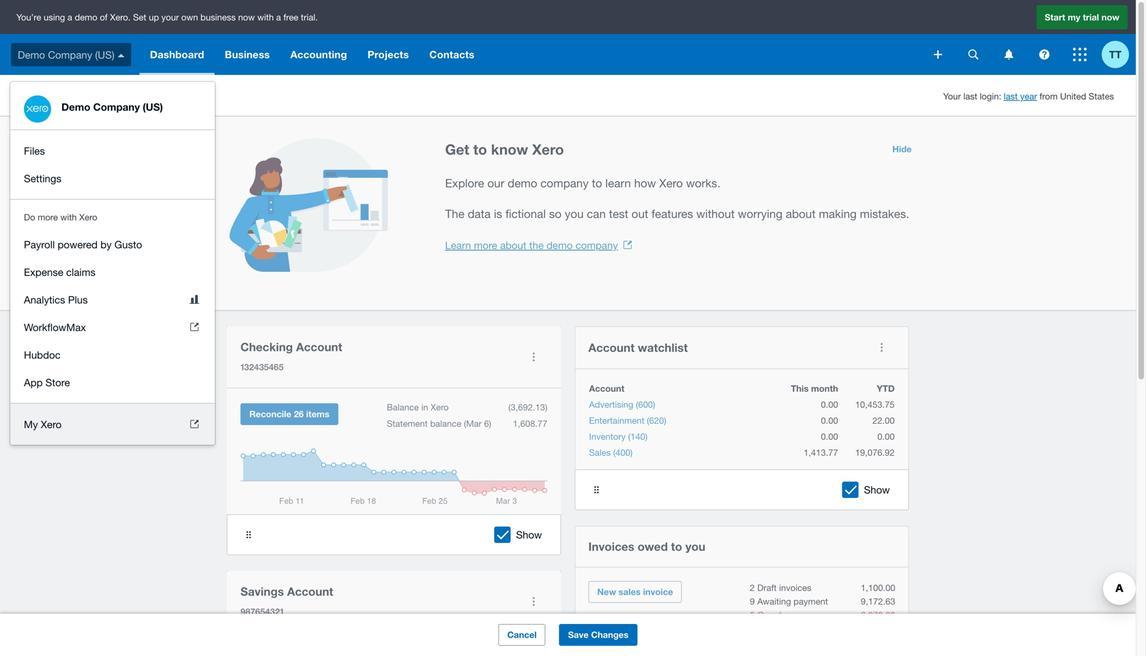 Task type: describe. For each thing, give the bounding box(es) containing it.
cancel button
[[498, 625, 546, 647]]

your
[[943, 91, 961, 101]]

by
[[100, 239, 112, 251]]

1 a from the left
[[67, 12, 72, 22]]

store
[[45, 377, 70, 389]]

accounting
[[290, 48, 347, 61]]

accounting button
[[280, 34, 357, 75]]

tt
[[1109, 48, 1122, 61]]

to inside intro banner body element
[[592, 177, 602, 190]]

how
[[634, 177, 656, 190]]

analytics plus link
[[10, 286, 215, 314]]

analytics
[[24, 294, 65, 306]]

set
[[133, 12, 146, 22]]

(us) down dashboard link
[[143, 101, 163, 113]]

dashboard
[[150, 48, 204, 61]]

hide
[[892, 144, 912, 155]]

is
[[494, 207, 502, 221]]

making
[[819, 207, 857, 221]]

without
[[696, 207, 735, 221]]

hubdoc link
[[10, 341, 215, 369]]

do more with xero
[[24, 212, 97, 223]]

save changes button
[[559, 625, 637, 647]]

know
[[491, 141, 528, 158]]

learn more about the demo company
[[445, 239, 618, 251]]

my
[[1068, 12, 1080, 22]]

demo inside intro banner body element
[[508, 177, 537, 190]]

data
[[468, 207, 491, 221]]

app store link
[[10, 369, 215, 397]]

do
[[24, 212, 35, 223]]

year
[[1020, 91, 1037, 101]]

intro banner body element
[[445, 174, 920, 224]]

0 horizontal spatial with
[[60, 212, 77, 223]]

company inside intro banner body element
[[541, 177, 589, 190]]

expense claims
[[24, 266, 96, 278]]

business button
[[214, 34, 280, 75]]

trial
[[1083, 12, 1099, 22]]

up
[[149, 12, 159, 22]]

own
[[181, 12, 198, 22]]

files
[[24, 145, 45, 157]]

0 vertical spatial show
[[864, 484, 890, 496]]

1 vertical spatial company
[[576, 239, 618, 251]]

1 now from the left
[[238, 12, 255, 22]]

save
[[568, 630, 589, 641]]

demo inside demo company (us) popup button
[[18, 49, 45, 61]]

my
[[24, 419, 38, 431]]

app
[[24, 377, 43, 389]]

so
[[549, 207, 562, 221]]

projects button
[[357, 34, 419, 75]]

expense claims link
[[10, 259, 215, 286]]

1 vertical spatial about
[[500, 239, 526, 251]]

settings link
[[10, 165, 215, 192]]

company up files link
[[93, 101, 140, 113]]

your
[[161, 12, 179, 22]]

2 now from the left
[[1102, 12, 1119, 22]]

your last login: last year from united states
[[943, 91, 1114, 101]]

payroll powered by gusto
[[24, 239, 142, 251]]

start my trial now
[[1045, 12, 1119, 22]]

the
[[445, 207, 464, 221]]

of
[[100, 12, 108, 22]]

last year button
[[1004, 91, 1037, 102]]

hide button
[[884, 138, 920, 160]]

our
[[487, 177, 504, 190]]

the
[[529, 239, 544, 251]]

gusto
[[114, 239, 142, 251]]

out
[[632, 207, 648, 221]]

login:
[[980, 91, 1001, 101]]

hubdoc
[[24, 349, 60, 361]]

explore our demo company to learn how xero works.
[[445, 177, 720, 190]]

works.
[[686, 177, 720, 190]]

learn
[[445, 239, 471, 251]]

more for do
[[38, 212, 58, 223]]

worrying
[[738, 207, 783, 221]]

dashboard link
[[140, 34, 214, 75]]

projects
[[368, 48, 409, 61]]

settings
[[24, 173, 61, 185]]



Task type: locate. For each thing, give the bounding box(es) containing it.
get to know xero
[[445, 141, 564, 158]]

company
[[541, 177, 589, 190], [576, 239, 618, 251]]

svg image
[[1073, 48, 1087, 61], [968, 49, 979, 60], [1005, 49, 1013, 60], [934, 50, 942, 59], [118, 54, 125, 57]]

learn
[[605, 177, 631, 190]]

demo down demo company (us) popup button at the top of page
[[61, 101, 90, 113]]

1 horizontal spatial last
[[1004, 91, 1018, 101]]

1 horizontal spatial show
[[864, 484, 890, 496]]

xero right know
[[532, 141, 564, 158]]

a
[[67, 12, 72, 22], [276, 12, 281, 22]]

xero.
[[110, 12, 131, 22]]

1 horizontal spatial with
[[257, 12, 274, 22]]

svg image
[[1039, 49, 1050, 60]]

start
[[1045, 12, 1065, 22]]

business
[[225, 48, 270, 61]]

you
[[565, 207, 584, 221]]

with left free at the top left
[[257, 12, 274, 22]]

0 vertical spatial about
[[786, 207, 816, 221]]

free
[[283, 12, 298, 22]]

0 horizontal spatial now
[[238, 12, 255, 22]]

1 horizontal spatial more
[[474, 239, 497, 251]]

demo right our
[[508, 177, 537, 190]]

plus
[[68, 294, 88, 306]]

0 vertical spatial more
[[38, 212, 58, 223]]

show
[[864, 484, 890, 496], [516, 529, 542, 541]]

a right using
[[67, 12, 72, 22]]

you're
[[16, 12, 41, 22]]

1 vertical spatial to
[[592, 177, 602, 190]]

demo right 'the'
[[547, 239, 573, 251]]

last
[[963, 91, 977, 101], [1004, 91, 1018, 101]]

demo down 'you're'
[[18, 49, 45, 61]]

demo company (us) down using
[[18, 49, 114, 61]]

xero
[[532, 141, 564, 158], [659, 177, 683, 190], [79, 212, 97, 223], [41, 419, 62, 431]]

banner
[[0, 0, 1136, 445]]

1 vertical spatial with
[[60, 212, 77, 223]]

demo inside banner
[[75, 12, 97, 22]]

xero right how
[[659, 177, 683, 190]]

0 vertical spatial company
[[541, 177, 589, 190]]

(us) inside demo company (us) popup button
[[95, 49, 114, 61]]

2 vertical spatial demo
[[547, 239, 573, 251]]

xero up payroll powered by gusto
[[79, 212, 97, 223]]

payroll
[[24, 239, 55, 251]]

workflowmax
[[24, 322, 86, 334]]

1 last from the left
[[963, 91, 977, 101]]

powered
[[58, 239, 98, 251]]

0 horizontal spatial demo
[[75, 12, 97, 22]]

using
[[44, 12, 65, 22]]

united
[[1060, 91, 1086, 101]]

1 horizontal spatial a
[[276, 12, 281, 22]]

about
[[786, 207, 816, 221], [500, 239, 526, 251]]

explore
[[445, 177, 484, 190]]

with
[[257, 12, 274, 22], [60, 212, 77, 223]]

demo company (us) button
[[0, 34, 140, 75]]

changes
[[591, 630, 629, 641]]

0 horizontal spatial more
[[38, 212, 58, 223]]

files link
[[10, 137, 215, 165]]

company up so
[[541, 177, 589, 190]]

0 horizontal spatial show
[[516, 529, 542, 541]]

0 horizontal spatial a
[[67, 12, 72, 22]]

(us) down of
[[95, 49, 114, 61]]

contacts button
[[419, 34, 485, 75]]

tt button
[[1102, 34, 1136, 75]]

more right learn
[[474, 239, 497, 251]]

now
[[238, 12, 255, 22], [1102, 12, 1119, 22]]

2 horizontal spatial demo
[[547, 239, 573, 251]]

workflowmax link
[[10, 314, 215, 341]]

2 a from the left
[[276, 12, 281, 22]]

test
[[609, 207, 628, 221]]

last left year
[[1004, 91, 1018, 101]]

company inside demo company (us) popup button
[[48, 49, 92, 61]]

save changes
[[568, 630, 629, 641]]

group containing files
[[10, 130, 215, 199]]

can
[[587, 207, 606, 221]]

about left making
[[786, 207, 816, 221]]

0 vertical spatial with
[[257, 12, 274, 22]]

learn more about the demo company link
[[445, 239, 637, 251]]

company down using
[[48, 49, 92, 61]]

about inside intro banner body element
[[786, 207, 816, 221]]

1 horizontal spatial about
[[786, 207, 816, 221]]

from
[[1040, 91, 1058, 101]]

0 horizontal spatial to
[[473, 141, 487, 158]]

1 vertical spatial more
[[474, 239, 497, 251]]

demo company (us) up files link
[[61, 101, 163, 113]]

demo company (us) down demo company (us) popup button at the top of page
[[11, 89, 126, 102]]

xero right my
[[41, 419, 62, 431]]

expense
[[24, 266, 63, 278]]

to
[[473, 141, 487, 158], [592, 177, 602, 190]]

demo company (us)
[[18, 49, 114, 61], [11, 89, 126, 102], [61, 101, 163, 113]]

demo up files
[[11, 89, 44, 102]]

2 last from the left
[[1004, 91, 1018, 101]]

cancel
[[507, 630, 537, 641]]

demo company (us) inside popup button
[[18, 49, 114, 61]]

my xero link
[[10, 411, 215, 439]]

about left 'the'
[[500, 239, 526, 251]]

business
[[201, 12, 236, 22]]

1 horizontal spatial demo
[[508, 177, 537, 190]]

now right 'business'
[[238, 12, 255, 22]]

a left free at the top left
[[276, 12, 281, 22]]

(us)
[[95, 49, 114, 61], [103, 89, 126, 102], [143, 101, 163, 113]]

xero inside intro banner body element
[[659, 177, 683, 190]]

company
[[48, 49, 92, 61], [47, 89, 100, 102], [93, 101, 140, 113]]

mistakes.
[[860, 207, 909, 221]]

states
[[1089, 91, 1114, 101]]

1 vertical spatial demo
[[508, 177, 537, 190]]

company down demo company (us) popup button at the top of page
[[47, 89, 100, 102]]

with up powered
[[60, 212, 77, 223]]

contacts
[[429, 48, 475, 61]]

demo left of
[[75, 12, 97, 22]]

to right get
[[473, 141, 487, 158]]

get
[[445, 141, 469, 158]]

claims
[[66, 266, 96, 278]]

to left learn
[[592, 177, 602, 190]]

0 horizontal spatial about
[[500, 239, 526, 251]]

0 vertical spatial demo
[[75, 12, 97, 22]]

banner containing dashboard
[[0, 0, 1136, 445]]

more inside banner
[[38, 212, 58, 223]]

1 horizontal spatial now
[[1102, 12, 1119, 22]]

(us) up files link
[[103, 89, 126, 102]]

0 horizontal spatial last
[[963, 91, 977, 101]]

features
[[652, 207, 693, 221]]

now right 'trial'
[[1102, 12, 1119, 22]]

1 vertical spatial show
[[516, 529, 542, 541]]

opens in a new tab image
[[623, 241, 632, 249]]

more right the do
[[38, 212, 58, 223]]

analytics plus
[[24, 294, 88, 306]]

you're using a demo of xero. set up your own business now with a free trial.
[[16, 12, 318, 22]]

company left the opens in a new tab image
[[576, 239, 618, 251]]

svg image inside demo company (us) popup button
[[118, 54, 125, 57]]

do more with xero group
[[10, 224, 215, 404]]

0 vertical spatial to
[[473, 141, 487, 158]]

more for learn
[[474, 239, 497, 251]]

trial.
[[301, 12, 318, 22]]

payroll powered by gusto link
[[10, 231, 215, 259]]

1 horizontal spatial to
[[592, 177, 602, 190]]

last right the your
[[963, 91, 977, 101]]

app store
[[24, 377, 70, 389]]

fictional
[[506, 207, 546, 221]]

demo
[[75, 12, 97, 22], [508, 177, 537, 190], [547, 239, 573, 251]]

group
[[10, 130, 215, 199]]

the data is fictional so you can test out features without worrying about making mistakes.
[[445, 207, 909, 221]]



Task type: vqa. For each thing, say whether or not it's contained in the screenshot.
topmost to
yes



